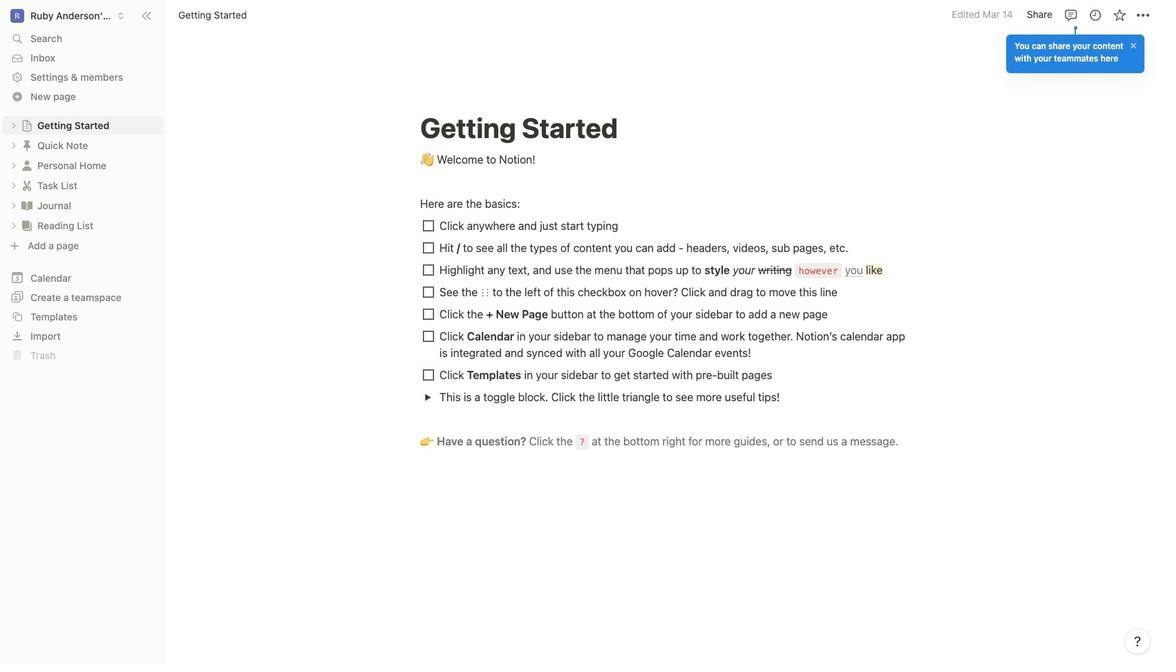 Task type: vqa. For each thing, say whether or not it's contained in the screenshot.
2nd tab from right
no



Task type: describe. For each thing, give the bounding box(es) containing it.
1 open image from the top
[[10, 141, 18, 150]]

updates image
[[1088, 8, 1102, 22]]

2 open image from the top
[[10, 181, 18, 190]]

favorite image
[[1113, 8, 1126, 22]]



Task type: locate. For each thing, give the bounding box(es) containing it.
close sidebar image
[[141, 10, 152, 21]]

👋 image
[[420, 150, 434, 168]]

comments image
[[1064, 8, 1078, 22]]

open image
[[10, 141, 18, 150], [10, 181, 18, 190]]

👉 image
[[420, 432, 434, 450]]

0 vertical spatial open image
[[10, 141, 18, 150]]

open image
[[10, 121, 18, 130], [10, 161, 18, 170], [10, 201, 18, 210], [10, 222, 18, 230], [424, 394, 432, 401]]

change page icon image
[[21, 119, 33, 132], [20, 139, 34, 152], [20, 159, 34, 172], [20, 179, 34, 193], [20, 199, 34, 213], [20, 219, 34, 233]]

1 vertical spatial open image
[[10, 181, 18, 190]]



